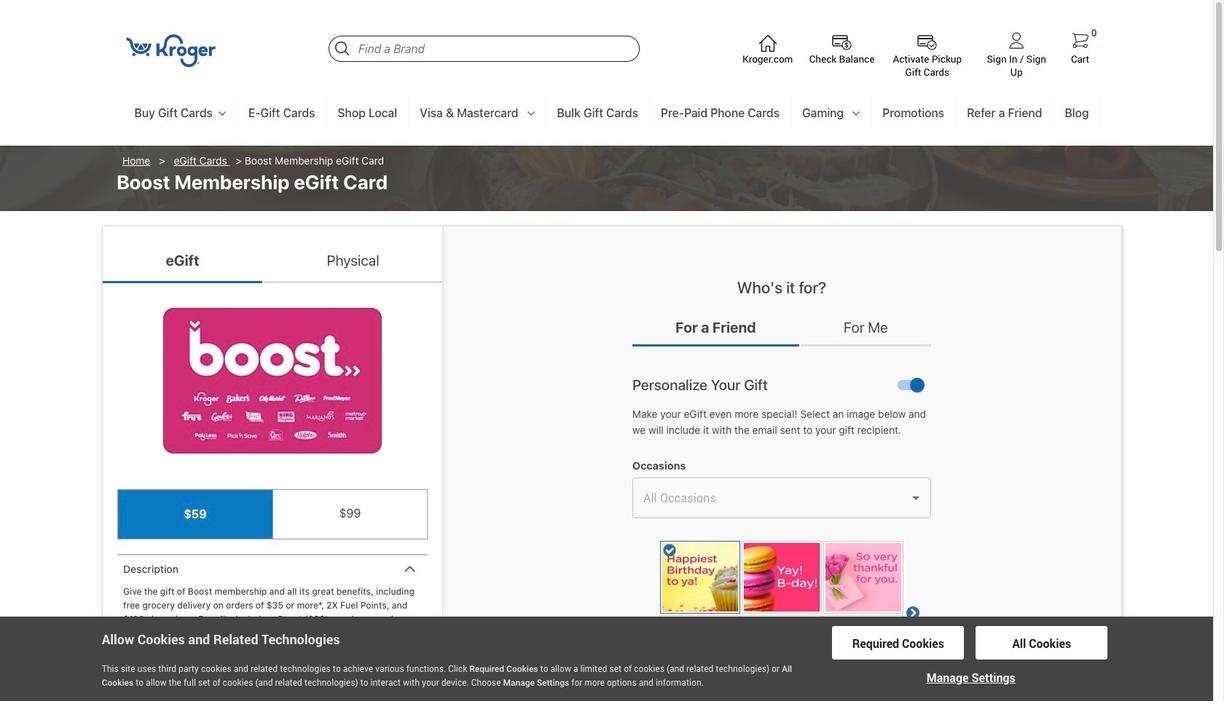 Task type: vqa. For each thing, say whether or not it's contained in the screenshot.
text box on the bottom of page
no



Task type: describe. For each thing, give the bounding box(es) containing it.
you're going places image
[[742, 616, 822, 688]]

use your vacay days image
[[823, 616, 904, 688]]

All Occasions text field
[[639, 484, 903, 512]]

utility navigation element
[[102, 0, 1122, 97]]

kroger company image
[[124, 32, 219, 69]]

wow, thanks a lot image
[[660, 616, 740, 688]]



Task type: locate. For each thing, give the bounding box(es) containing it.
option group
[[117, 490, 428, 540]]

Search our gift cards search field
[[329, 36, 640, 62]]

None field
[[632, 478, 931, 519]]

happiest birthday image
[[660, 541, 740, 614]]

boost membership egift card image
[[163, 308, 382, 454]]

so very thankful image
[[823, 541, 904, 614]]

Search search field
[[329, 36, 640, 62]]

yay bday image
[[742, 541, 822, 614]]

tab list
[[632, 310, 931, 347]]



